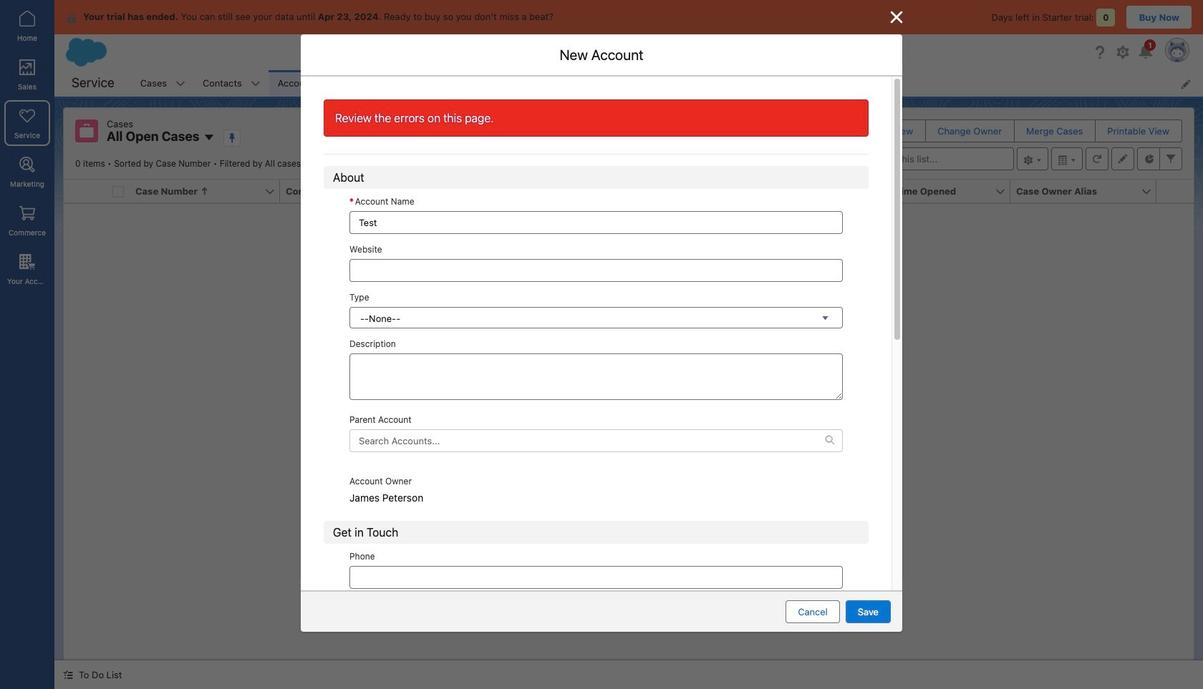 Task type: vqa. For each thing, say whether or not it's contained in the screenshot.
rightmost The Select An Option Text Field
no



Task type: locate. For each thing, give the bounding box(es) containing it.
action element
[[1157, 180, 1194, 203]]

Search Accounts... text field
[[350, 430, 825, 452]]

Search All Open Cases list view. search field
[[842, 148, 1014, 170]]

None text field
[[350, 211, 843, 234], [350, 354, 843, 400], [331, 424, 872, 447], [350, 211, 843, 234], [350, 354, 843, 400], [331, 424, 872, 447]]

case owner alias element
[[1011, 180, 1165, 203]]

subject element
[[426, 180, 581, 203]]

select list display image
[[1051, 148, 1083, 170]]

text default image
[[63, 671, 73, 681]]

list
[[132, 70, 1203, 97]]

None url field
[[350, 259, 843, 282]]

contact name element
[[280, 180, 435, 203]]

action image
[[1157, 180, 1194, 203]]

date/time opened element
[[864, 180, 1019, 203]]

0 horizontal spatial text default image
[[66, 12, 77, 24]]

2 list item from the left
[[194, 70, 269, 97]]

None text field
[[331, 470, 872, 511]]

status
[[451, 334, 807, 506]]

status element
[[572, 180, 727, 203]]

alert
[[324, 100, 869, 155]]

item number element
[[64, 180, 107, 203]]

list item
[[132, 70, 194, 97], [194, 70, 269, 97], [269, 70, 345, 97], [345, 70, 427, 97], [484, 70, 567, 97]]

cell inside "all open cases|cases|list view" element
[[107, 180, 130, 203]]

text default image
[[66, 12, 77, 24], [825, 436, 835, 446]]

None telephone field
[[350, 566, 843, 589]]

1 horizontal spatial text default image
[[825, 436, 835, 446]]

cell
[[107, 180, 130, 203]]

priority element
[[718, 180, 873, 203]]



Task type: describe. For each thing, give the bounding box(es) containing it.
case number element
[[130, 180, 289, 203]]

all open cases|cases|list view element
[[63, 107, 1195, 661]]

item number image
[[64, 180, 107, 203]]

3 list item from the left
[[269, 70, 345, 97]]

inverse image
[[888, 61, 905, 79]]

inverse image
[[888, 9, 905, 26]]

1 vertical spatial text default image
[[825, 436, 835, 446]]

0 vertical spatial text default image
[[66, 12, 77, 24]]

4 list item from the left
[[345, 70, 427, 97]]

all open cases status
[[75, 158, 428, 169]]

list view controls image
[[1017, 148, 1049, 170]]

5 list item from the left
[[484, 70, 567, 97]]

1 list item from the left
[[132, 70, 194, 97]]



